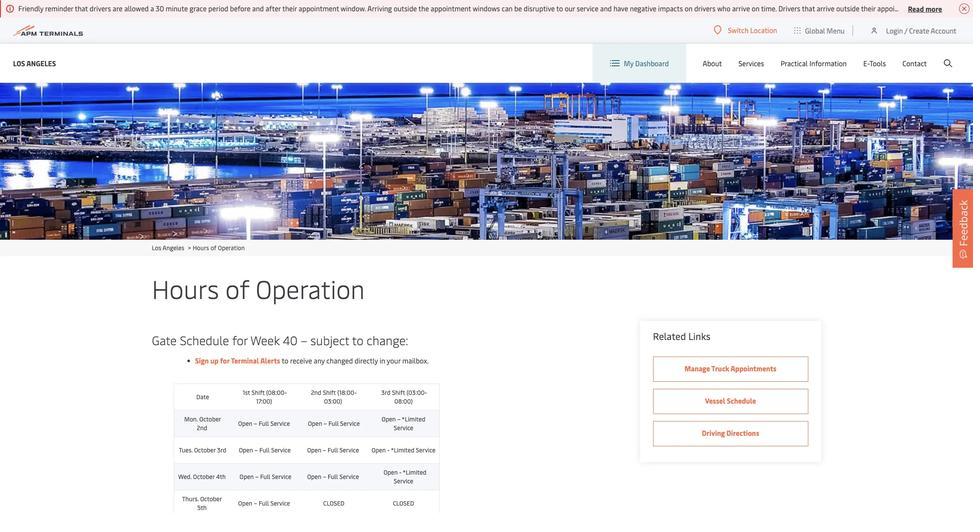 Task type: describe. For each thing, give the bounding box(es) containing it.
read
[[909, 4, 925, 13]]

tu
[[968, 3, 974, 13]]

menu
[[827, 26, 845, 35]]

3rd inside '3rd shift (03:00- 08:00)'
[[382, 388, 391, 397]]

17:00)
[[256, 397, 272, 406]]

week
[[251, 332, 280, 348]]

practical information
[[781, 58, 847, 68]]

3 appointment from the left
[[878, 3, 918, 13]]

related
[[653, 330, 686, 343]]

1 vertical spatial operation
[[256, 271, 365, 306]]

(03:00-
[[407, 388, 427, 397]]

window.
[[341, 3, 366, 13]]

switch
[[728, 25, 749, 35]]

october for 3rd
[[194, 446, 216, 454]]

period
[[208, 3, 228, 13]]

truck
[[712, 364, 730, 373]]

disruptive
[[524, 3, 555, 13]]

- for 3rd
[[387, 446, 390, 454]]

2 be from the left
[[958, 3, 966, 13]]

40
[[283, 332, 298, 348]]

thurs.
[[182, 495, 199, 503]]

contact
[[903, 58, 927, 68]]

e-tools
[[864, 58, 886, 68]]

0 vertical spatial hours
[[193, 244, 209, 252]]

switch location
[[728, 25, 778, 35]]

up
[[210, 356, 219, 365]]

0 vertical spatial to
[[557, 3, 563, 13]]

03:00)
[[324, 397, 342, 406]]

hours of operation image
[[0, 83, 974, 240]]

wed. october 4th
[[178, 473, 226, 481]]

1 that from the left
[[75, 3, 88, 13]]

1 vertical spatial hours
[[152, 271, 219, 306]]

switch location button
[[714, 25, 778, 35]]

4th
[[216, 473, 226, 481]]

los angeles
[[13, 58, 56, 68]]

service inside open – *limited service
[[394, 424, 414, 432]]

contact button
[[903, 44, 927, 83]]

about button
[[703, 44, 722, 83]]

e-tools button
[[864, 44, 886, 83]]

close alert image
[[960, 3, 970, 14]]

more
[[926, 4, 943, 13]]

wed.
[[178, 473, 192, 481]]

before
[[230, 3, 251, 13]]

feedback button
[[953, 189, 974, 268]]

tues.
[[179, 446, 193, 454]]

practical information button
[[781, 44, 847, 83]]

service
[[577, 3, 599, 13]]

(08:00-
[[266, 388, 287, 397]]

october for 4th
[[193, 473, 215, 481]]

alerts
[[260, 356, 280, 365]]

manage truck appointments
[[685, 364, 777, 373]]

2 and from the left
[[601, 3, 612, 13]]

gate schedule for week 40 – subject to change:
[[152, 332, 408, 348]]

vessel schedule
[[706, 396, 756, 406]]

impacts
[[659, 3, 683, 13]]

after
[[266, 3, 281, 13]]

- for 4th
[[399, 468, 402, 477]]

global
[[806, 26, 826, 35]]

1st shift (08:00- 17:00)
[[241, 388, 287, 406]]

sign up for terminal alerts link
[[195, 356, 280, 365]]

1st
[[243, 388, 250, 397]]

friendly reminder that drivers are allowed a 30 minute grace period before and after their appointment window. arriving outside the appointment windows can be disruptive to our service and have negative impacts on drivers who arrive on time. drivers that arrive outside their appointment window will be tu
[[18, 3, 974, 13]]

los angeles > hours of operation
[[152, 244, 245, 252]]

1 vertical spatial of
[[226, 271, 249, 306]]

1 on from the left
[[685, 3, 693, 13]]

allowed
[[124, 3, 149, 13]]

directly
[[355, 356, 378, 365]]

open – *limited service
[[382, 415, 426, 432]]

(18:00-
[[338, 388, 357, 397]]

my dashboard
[[624, 58, 669, 68]]

*limited for mon. october 2nd
[[402, 415, 426, 423]]

los for los angeles
[[13, 58, 25, 68]]

your
[[387, 356, 401, 365]]

friendly
[[18, 3, 43, 13]]

services
[[739, 58, 765, 68]]

2 on from the left
[[752, 3, 760, 13]]

mailbox.
[[403, 356, 429, 365]]

*limited for wed. october 4th
[[403, 468, 427, 477]]

can
[[502, 3, 513, 13]]

a
[[150, 3, 154, 13]]

angeles for los angeles
[[26, 58, 56, 68]]

login
[[887, 26, 904, 35]]

october for 5th
[[200, 495, 222, 503]]

time.
[[762, 3, 777, 13]]

read more
[[909, 4, 943, 13]]

open - *limited service for 4th
[[381, 468, 427, 485]]

schedule for vessel
[[727, 396, 756, 406]]

who
[[718, 3, 731, 13]]

drivers
[[779, 3, 801, 13]]

mon. october 2nd
[[183, 415, 221, 432]]

login / create account link
[[870, 17, 957, 43]]

2 their from the left
[[862, 3, 876, 13]]

1 closed from the left
[[323, 499, 345, 508]]

– inside open – *limited service
[[397, 415, 401, 423]]

global menu button
[[786, 17, 854, 43]]

create
[[910, 26, 930, 35]]



Task type: vqa. For each thing, say whether or not it's contained in the screenshot.
the left slots
no



Task type: locate. For each thing, give the bounding box(es) containing it.
-
[[387, 446, 390, 454], [399, 468, 402, 477]]

–
[[301, 332, 308, 348], [397, 415, 401, 423], [254, 419, 257, 428], [324, 419, 327, 428], [255, 446, 258, 454], [323, 446, 326, 454], [255, 473, 259, 481], [323, 473, 326, 481], [254, 499, 257, 508]]

2 appointment from the left
[[431, 3, 471, 13]]

for
[[232, 332, 248, 348], [220, 356, 230, 365]]

arriving
[[368, 3, 392, 13]]

los for los angeles > hours of operation
[[152, 244, 161, 252]]

2 horizontal spatial to
[[557, 3, 563, 13]]

1 and from the left
[[252, 3, 264, 13]]

2nd inside mon. october 2nd
[[197, 424, 207, 432]]

be
[[515, 3, 522, 13], [958, 3, 966, 13]]

be right can
[[515, 3, 522, 13]]

3rd shift (03:00- 08:00)
[[380, 388, 427, 406]]

hours down >
[[152, 271, 219, 306]]

2nd down "mon."
[[197, 424, 207, 432]]

driving directions
[[702, 428, 760, 438]]

1 shift from the left
[[252, 388, 265, 397]]

2 outside from the left
[[837, 3, 860, 13]]

are
[[113, 3, 123, 13]]

1 vertical spatial 2nd
[[197, 424, 207, 432]]

manage
[[685, 364, 710, 373]]

that right drivers
[[802, 3, 815, 13]]

0 horizontal spatial los
[[13, 58, 25, 68]]

1 vertical spatial los
[[152, 244, 161, 252]]

1 vertical spatial open - *limited service
[[381, 468, 427, 485]]

2 vertical spatial *limited
[[403, 468, 427, 477]]

dashboard
[[636, 58, 669, 68]]

2nd
[[311, 388, 321, 397], [197, 424, 207, 432]]

1 horizontal spatial -
[[399, 468, 402, 477]]

0 vertical spatial 2nd
[[311, 388, 321, 397]]

for for terminal
[[220, 356, 230, 365]]

our
[[565, 3, 575, 13]]

minute
[[166, 3, 188, 13]]

0 horizontal spatial closed
[[323, 499, 345, 508]]

have
[[614, 3, 629, 13]]

will
[[946, 3, 957, 13]]

0 horizontal spatial of
[[211, 244, 217, 252]]

1 horizontal spatial be
[[958, 3, 966, 13]]

2nd shift (18:00- 03:00)
[[310, 388, 357, 406]]

october up "5th"
[[200, 495, 222, 503]]

shift for 03:00)
[[323, 388, 336, 397]]

hours of operation
[[152, 271, 365, 306]]

los
[[13, 58, 25, 68], [152, 244, 161, 252]]

appointment left window.
[[299, 3, 339, 13]]

/
[[905, 26, 908, 35]]

1 be from the left
[[515, 3, 522, 13]]

terminal
[[231, 356, 259, 365]]

1 horizontal spatial for
[[232, 332, 248, 348]]

1 horizontal spatial shift
[[323, 388, 336, 397]]

shift up 08:00)
[[392, 388, 405, 397]]

0 horizontal spatial outside
[[394, 3, 417, 13]]

1 horizontal spatial closed
[[393, 499, 414, 508]]

2 horizontal spatial shift
[[392, 388, 405, 397]]

october left 4th
[[193, 473, 215, 481]]

5th
[[197, 504, 207, 512]]

2 horizontal spatial appointment
[[878, 3, 918, 13]]

their
[[283, 3, 297, 13], [862, 3, 876, 13]]

*limited inside open – *limited service
[[402, 415, 426, 423]]

october inside "thurs. october 5th"
[[200, 495, 222, 503]]

1 drivers from the left
[[90, 3, 111, 13]]

1 horizontal spatial appointment
[[431, 3, 471, 13]]

0 horizontal spatial angeles
[[26, 58, 56, 68]]

1 vertical spatial 3rd
[[217, 446, 226, 454]]

open – full service
[[238, 419, 290, 428], [308, 419, 360, 428], [239, 446, 291, 454], [307, 446, 359, 454], [237, 473, 292, 481], [307, 473, 359, 481], [238, 499, 290, 508]]

0 horizontal spatial -
[[387, 446, 390, 454]]

0 horizontal spatial arrive
[[733, 3, 750, 13]]

arrive right who
[[733, 3, 750, 13]]

date
[[195, 393, 209, 401]]

tues. october 3rd
[[178, 446, 226, 454]]

service inside open - *limited service
[[394, 477, 414, 485]]

feedback
[[957, 200, 971, 246]]

1 horizontal spatial angeles
[[163, 244, 184, 252]]

hours
[[193, 244, 209, 252], [152, 271, 219, 306]]

0 horizontal spatial 3rd
[[217, 446, 226, 454]]

schedule right vessel
[[727, 396, 756, 406]]

0 vertical spatial 3rd
[[382, 388, 391, 397]]

2 drivers from the left
[[695, 3, 716, 13]]

login / create account
[[887, 26, 957, 35]]

1 vertical spatial -
[[399, 468, 402, 477]]

0 horizontal spatial schedule
[[180, 332, 229, 348]]

1 horizontal spatial on
[[752, 3, 760, 13]]

practical
[[781, 58, 808, 68]]

appointment up login
[[878, 3, 918, 13]]

30
[[156, 3, 164, 13]]

0 horizontal spatial their
[[283, 3, 297, 13]]

operation
[[218, 244, 245, 252], [256, 271, 365, 306]]

0 vertical spatial of
[[211, 244, 217, 252]]

driving
[[702, 428, 725, 438]]

outside up menu
[[837, 3, 860, 13]]

october
[[199, 415, 221, 423], [194, 446, 216, 454], [193, 473, 215, 481], [200, 495, 222, 503]]

for right up
[[220, 356, 230, 365]]

shift for 17:00)
[[252, 388, 265, 397]]

0 vertical spatial los
[[13, 58, 25, 68]]

angeles for los angeles > hours of operation
[[163, 244, 184, 252]]

1 horizontal spatial los
[[152, 244, 161, 252]]

any
[[314, 356, 325, 365]]

appointments
[[731, 364, 777, 373]]

3rd up 4th
[[217, 446, 226, 454]]

subject
[[311, 332, 350, 348]]

0 horizontal spatial appointment
[[299, 3, 339, 13]]

for up "sign up for terminal alerts" "link"
[[232, 332, 248, 348]]

shift
[[252, 388, 265, 397], [323, 388, 336, 397], [392, 388, 405, 397]]

*limited
[[402, 415, 426, 423], [391, 446, 415, 454], [403, 468, 427, 477]]

drivers left are
[[90, 3, 111, 13]]

reminder
[[45, 3, 73, 13]]

schedule
[[180, 332, 229, 348], [727, 396, 756, 406]]

october right "mon."
[[199, 415, 221, 423]]

>
[[188, 244, 191, 252]]

shift for 08:00)
[[392, 388, 405, 397]]

shift inside 1st shift (08:00- 17:00)
[[252, 388, 265, 397]]

0 horizontal spatial to
[[282, 356, 289, 365]]

2 vertical spatial to
[[282, 356, 289, 365]]

0 vertical spatial open - *limited service
[[372, 446, 436, 454]]

1 horizontal spatial and
[[601, 3, 612, 13]]

my
[[624, 58, 634, 68]]

open inside open – *limited service
[[382, 415, 396, 423]]

1 horizontal spatial arrive
[[817, 3, 835, 13]]

to
[[557, 3, 563, 13], [352, 332, 364, 348], [282, 356, 289, 365]]

outside left 'the'
[[394, 3, 417, 13]]

0 vertical spatial los angeles link
[[13, 58, 56, 69]]

shift inside '3rd shift (03:00- 08:00)'
[[392, 388, 405, 397]]

1 outside from the left
[[394, 3, 417, 13]]

1 vertical spatial angeles
[[163, 244, 184, 252]]

location
[[751, 25, 778, 35]]

1 horizontal spatial 3rd
[[382, 388, 391, 397]]

1 horizontal spatial their
[[862, 3, 876, 13]]

thurs. october 5th
[[182, 495, 222, 512]]

1 horizontal spatial operation
[[256, 271, 365, 306]]

1 horizontal spatial los angeles link
[[152, 244, 184, 252]]

window
[[920, 3, 944, 13]]

my dashboard button
[[610, 44, 669, 83]]

0 vertical spatial operation
[[218, 244, 245, 252]]

1 vertical spatial for
[[220, 356, 230, 365]]

0 horizontal spatial be
[[515, 3, 522, 13]]

hours right >
[[193, 244, 209, 252]]

1 vertical spatial *limited
[[391, 446, 415, 454]]

shift up 17:00)
[[252, 388, 265, 397]]

1 horizontal spatial outside
[[837, 3, 860, 13]]

1 appointment from the left
[[299, 3, 339, 13]]

2 shift from the left
[[323, 388, 336, 397]]

*limited for tues. october 3rd
[[391, 446, 415, 454]]

account
[[931, 26, 957, 35]]

0 horizontal spatial los angeles link
[[13, 58, 56, 69]]

1 horizontal spatial that
[[802, 3, 815, 13]]

0 horizontal spatial drivers
[[90, 3, 111, 13]]

on
[[685, 3, 693, 13], [752, 3, 760, 13]]

0 horizontal spatial operation
[[218, 244, 245, 252]]

vessel schedule link
[[653, 389, 809, 414]]

1 vertical spatial to
[[352, 332, 364, 348]]

october for 2nd
[[199, 415, 221, 423]]

0 vertical spatial angeles
[[26, 58, 56, 68]]

october right tues.
[[194, 446, 216, 454]]

schedule for gate
[[180, 332, 229, 348]]

open - *limited service for 3rd
[[372, 446, 436, 454]]

0 horizontal spatial and
[[252, 3, 264, 13]]

be left tu
[[958, 3, 966, 13]]

0 horizontal spatial for
[[220, 356, 230, 365]]

vessel
[[706, 396, 726, 406]]

manage truck appointments link
[[653, 357, 809, 382]]

drivers left who
[[695, 3, 716, 13]]

to left our
[[557, 3, 563, 13]]

that right reminder
[[75, 3, 88, 13]]

to right alerts
[[282, 356, 289, 365]]

the
[[419, 3, 429, 13]]

drivers
[[90, 3, 111, 13], [695, 3, 716, 13]]

appointment right 'the'
[[431, 3, 471, 13]]

appointment
[[299, 3, 339, 13], [431, 3, 471, 13], [878, 3, 918, 13]]

1 horizontal spatial of
[[226, 271, 249, 306]]

0 vertical spatial for
[[232, 332, 248, 348]]

mon.
[[184, 415, 198, 423]]

and left have at the right of page
[[601, 3, 612, 13]]

2nd inside 2nd shift (18:00- 03:00)
[[311, 388, 321, 397]]

0 horizontal spatial 2nd
[[197, 424, 207, 432]]

1 horizontal spatial 2nd
[[311, 388, 321, 397]]

0 vertical spatial *limited
[[402, 415, 426, 423]]

about
[[703, 58, 722, 68]]

sign up for terminal alerts to receive any changed directly in your mailbox.
[[195, 356, 430, 365]]

service
[[271, 419, 290, 428], [340, 419, 360, 428], [394, 424, 414, 432], [271, 446, 291, 454], [340, 446, 359, 454], [416, 446, 436, 454], [272, 473, 292, 481], [340, 473, 359, 481], [394, 477, 414, 485], [271, 499, 290, 508]]

receive
[[290, 356, 312, 365]]

schedule up sign
[[180, 332, 229, 348]]

arrive up global menu
[[817, 3, 835, 13]]

2nd left (18:00-
[[311, 388, 321, 397]]

2 closed from the left
[[393, 499, 414, 508]]

0 horizontal spatial shift
[[252, 388, 265, 397]]

full
[[259, 419, 269, 428], [329, 419, 339, 428], [260, 446, 270, 454], [328, 446, 338, 454], [260, 473, 271, 481], [328, 473, 338, 481], [259, 499, 269, 508]]

0 horizontal spatial that
[[75, 3, 88, 13]]

2 arrive from the left
[[817, 3, 835, 13]]

1 horizontal spatial drivers
[[695, 3, 716, 13]]

driving directions link
[[653, 421, 809, 446]]

links
[[689, 330, 711, 343]]

0 vertical spatial -
[[387, 446, 390, 454]]

and left after at the left top
[[252, 3, 264, 13]]

shift up 03:00) on the left bottom
[[323, 388, 336, 397]]

directions
[[727, 428, 760, 438]]

los angeles link
[[13, 58, 56, 69], [152, 244, 184, 252]]

1 vertical spatial los angeles link
[[152, 244, 184, 252]]

1 horizontal spatial to
[[352, 332, 364, 348]]

read more button
[[909, 3, 943, 14]]

shift inside 2nd shift (18:00- 03:00)
[[323, 388, 336, 397]]

3rd
[[382, 388, 391, 397], [217, 446, 226, 454]]

changed
[[327, 356, 353, 365]]

3 shift from the left
[[392, 388, 405, 397]]

schedule inside vessel schedule link
[[727, 396, 756, 406]]

to up directly
[[352, 332, 364, 348]]

windows
[[473, 3, 500, 13]]

1 horizontal spatial schedule
[[727, 396, 756, 406]]

october inside mon. october 2nd
[[199, 415, 221, 423]]

1 vertical spatial schedule
[[727, 396, 756, 406]]

on left "time."
[[752, 3, 760, 13]]

1 their from the left
[[283, 3, 297, 13]]

on right impacts at top right
[[685, 3, 693, 13]]

2 that from the left
[[802, 3, 815, 13]]

3rd left (03:00-
[[382, 388, 391, 397]]

0 vertical spatial schedule
[[180, 332, 229, 348]]

for for week
[[232, 332, 248, 348]]

1 arrive from the left
[[733, 3, 750, 13]]

0 horizontal spatial on
[[685, 3, 693, 13]]



